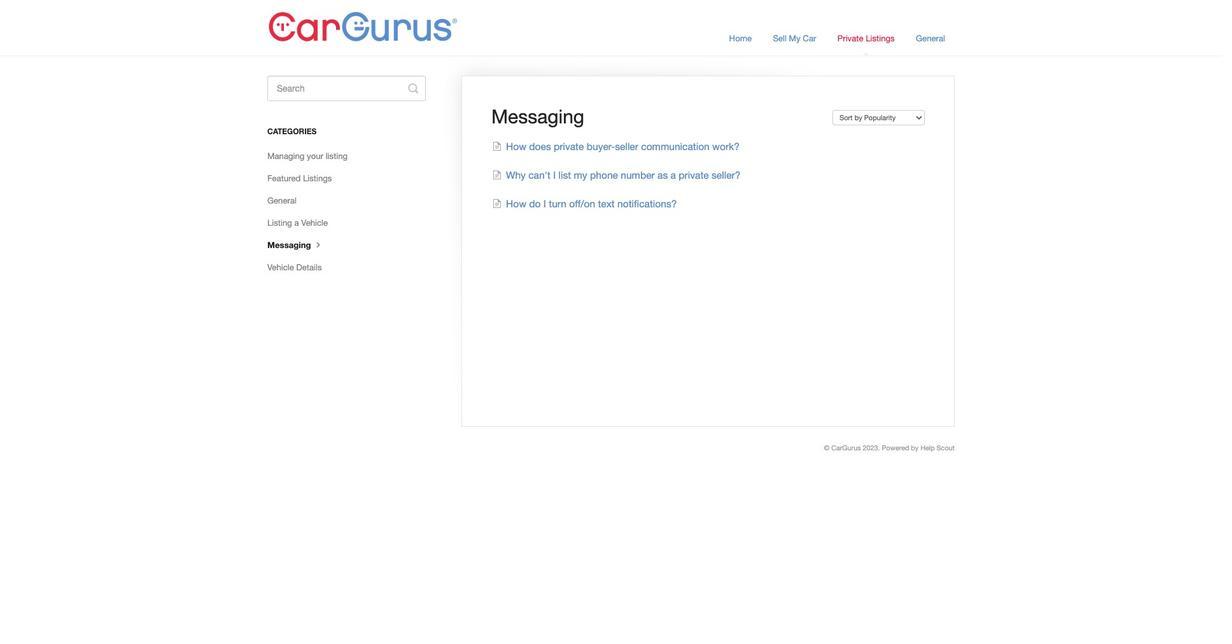 Task type: vqa. For each thing, say whether or not it's contained in the screenshot.
reservation corresponding to Reservation Deposit Consumer Terms and Conditions
no



Task type: locate. For each thing, give the bounding box(es) containing it.
1 horizontal spatial listings
[[866, 33, 895, 43]]

listings right private
[[866, 33, 895, 43]]

0 vertical spatial private
[[554, 141, 584, 152]]

1 horizontal spatial general
[[916, 33, 945, 43]]

1 horizontal spatial vehicle
[[301, 218, 328, 228]]

listing
[[267, 218, 292, 228]]

home link
[[720, 21, 761, 55]]

your
[[307, 151, 323, 161]]

featured listings link
[[267, 168, 341, 188]]

1 vertical spatial general
[[267, 195, 297, 206]]

1 article doc image from the top
[[492, 141, 506, 151]]

how for how do i turn off/on text notifications?
[[506, 198, 526, 210]]

0 vertical spatial vehicle
[[301, 218, 328, 228]]

article doc image
[[492, 141, 506, 151], [492, 198, 506, 208]]

help us image
[[267, 7, 458, 48]]

0 vertical spatial listings
[[866, 33, 895, 43]]

0 vertical spatial how
[[506, 141, 526, 152]]

general
[[916, 33, 945, 43], [267, 195, 297, 206]]

how for how does private buyer-seller communication work?
[[506, 141, 526, 152]]

a right as
[[671, 169, 676, 181]]

listing a vehicle link
[[267, 213, 337, 233]]

managing
[[267, 151, 305, 161]]

2 how from the top
[[506, 198, 526, 210]]

managing your listing
[[267, 151, 348, 161]]

search image
[[408, 83, 418, 94]]

vehicle details link
[[267, 257, 331, 278]]

featured listings
[[267, 173, 332, 183]]

0 horizontal spatial messaging
[[267, 240, 313, 250]]

a
[[671, 169, 676, 181], [294, 218, 299, 228]]

1 how from the top
[[506, 141, 526, 152]]

1 vertical spatial vehicle
[[267, 262, 294, 272]]

do
[[529, 198, 541, 210]]

my
[[574, 169, 587, 181]]

1 vertical spatial listings
[[303, 173, 332, 183]]

listing a vehicle
[[267, 218, 328, 228]]

private right as
[[679, 169, 709, 181]]

messaging
[[491, 105, 584, 127], [267, 240, 313, 250]]

messaging up vehicle details
[[267, 240, 313, 250]]

managing your listing link
[[267, 146, 357, 166]]

i left list
[[553, 169, 556, 181]]

1 horizontal spatial i
[[553, 169, 556, 181]]

article doc image down article doc image
[[492, 198, 506, 208]]

0 vertical spatial i
[[553, 169, 556, 181]]

number
[[621, 169, 655, 181]]

1 horizontal spatial messaging
[[491, 105, 584, 127]]

0 vertical spatial a
[[671, 169, 676, 181]]

home
[[729, 33, 752, 43]]

a right listing
[[294, 218, 299, 228]]

0 horizontal spatial a
[[294, 218, 299, 228]]

vehicle left details
[[267, 262, 294, 272]]

help scout link
[[920, 444, 955, 452]]

why
[[506, 169, 526, 181]]

text
[[598, 198, 615, 210]]

1 vertical spatial i
[[543, 198, 546, 210]]

1 vertical spatial messaging
[[267, 240, 313, 250]]

i for do
[[543, 198, 546, 210]]

navigation
[[720, 21, 955, 55]]

work?
[[712, 141, 740, 152]]

listings
[[866, 33, 895, 43], [303, 173, 332, 183]]

listings down your
[[303, 173, 332, 183]]

1 horizontal spatial private
[[679, 169, 709, 181]]

private listings
[[837, 33, 895, 43]]

vehicle
[[301, 218, 328, 228], [267, 262, 294, 272]]

0 horizontal spatial general
[[267, 195, 297, 206]]

0 horizontal spatial listings
[[303, 173, 332, 183]]

vehicle details
[[267, 262, 322, 272]]

sell
[[773, 33, 787, 43]]

list
[[559, 169, 571, 181]]

0 vertical spatial general link
[[906, 21, 955, 55]]

how left do
[[506, 198, 526, 210]]

2 article doc image from the top
[[492, 198, 506, 208]]

my
[[789, 33, 801, 43]]

article doc image up article doc image
[[492, 141, 506, 151]]

how does private buyer-seller communication work? link
[[492, 141, 740, 152]]

general link
[[906, 21, 955, 55], [267, 190, 306, 211]]

0 horizontal spatial i
[[543, 198, 546, 210]]

i right do
[[543, 198, 546, 210]]

1 vertical spatial a
[[294, 218, 299, 228]]

how left does
[[506, 141, 526, 152]]

seller
[[615, 141, 638, 152]]

messaging up does
[[491, 105, 584, 127]]

i
[[553, 169, 556, 181], [543, 198, 546, 210]]

private right does
[[554, 141, 584, 152]]

off/on
[[569, 198, 595, 210]]

can't
[[528, 169, 550, 181]]

1 vertical spatial article doc image
[[492, 198, 506, 208]]

1 vertical spatial how
[[506, 198, 526, 210]]

how
[[506, 141, 526, 152], [506, 198, 526, 210]]

private
[[554, 141, 584, 152], [679, 169, 709, 181]]

0 vertical spatial article doc image
[[492, 141, 506, 151]]

© cargurus 2023. powered by help scout
[[824, 444, 955, 452]]

0 horizontal spatial general link
[[267, 190, 306, 211]]

vehicle up arrow "image"
[[301, 218, 328, 228]]

article doc image inside how does private buyer-seller communication work? link
[[492, 141, 506, 151]]

article doc image inside how do i turn off/on text notifications? link
[[492, 198, 506, 208]]

0 horizontal spatial vehicle
[[267, 262, 294, 272]]

cargurus
[[831, 444, 861, 452]]

Search text field
[[267, 76, 426, 101]]



Task type: describe. For each thing, give the bounding box(es) containing it.
how does private buyer-seller communication work?
[[506, 141, 740, 152]]

phone
[[590, 169, 618, 181]]

powered
[[882, 444, 909, 452]]

details
[[296, 262, 322, 272]]

buyer-
[[587, 141, 615, 152]]

listings for private listings
[[866, 33, 895, 43]]

how do i turn off/on text notifications? link
[[492, 198, 677, 210]]

0 vertical spatial messaging
[[491, 105, 584, 127]]

does
[[529, 141, 551, 152]]

i for can't
[[553, 169, 556, 181]]

how do i turn off/on text notifications?
[[506, 198, 677, 210]]

1 horizontal spatial a
[[671, 169, 676, 181]]

private listings link
[[828, 21, 904, 55]]

navigation containing home
[[720, 21, 955, 55]]

featured
[[267, 173, 301, 183]]

scout
[[937, 444, 955, 452]]

1 horizontal spatial general link
[[906, 21, 955, 55]]

car
[[803, 33, 816, 43]]

messaging inside 'link'
[[267, 240, 313, 250]]

notifications?
[[617, 198, 677, 210]]

categories
[[267, 127, 317, 136]]

as
[[658, 169, 668, 181]]

seller?
[[712, 169, 740, 181]]

help
[[920, 444, 935, 452]]

cargurus link
[[831, 444, 861, 452]]

1 vertical spatial private
[[679, 169, 709, 181]]

0 vertical spatial general
[[916, 33, 945, 43]]

listings for featured listings
[[303, 173, 332, 183]]

sell my car link
[[763, 21, 826, 55]]

listing
[[326, 151, 348, 161]]

turn
[[549, 198, 566, 210]]

1 vertical spatial general link
[[267, 190, 306, 211]]

arrow image
[[313, 239, 324, 249]]

article doc image for how does private buyer-seller communication work?
[[492, 141, 506, 151]]

why can't i list my phone number as a private seller? link
[[492, 169, 740, 181]]

private
[[837, 33, 863, 43]]

messaging link
[[267, 235, 334, 255]]

0 horizontal spatial private
[[554, 141, 584, 152]]

2023.
[[863, 444, 880, 452]]

©
[[824, 444, 829, 452]]

article doc image
[[492, 169, 506, 180]]

communication
[[641, 141, 710, 152]]

article doc image for how do i turn off/on text notifications?
[[492, 198, 506, 208]]

sell my car
[[773, 33, 816, 43]]

why can't i list my phone number as a private seller?
[[506, 169, 740, 181]]

by
[[911, 444, 919, 452]]



